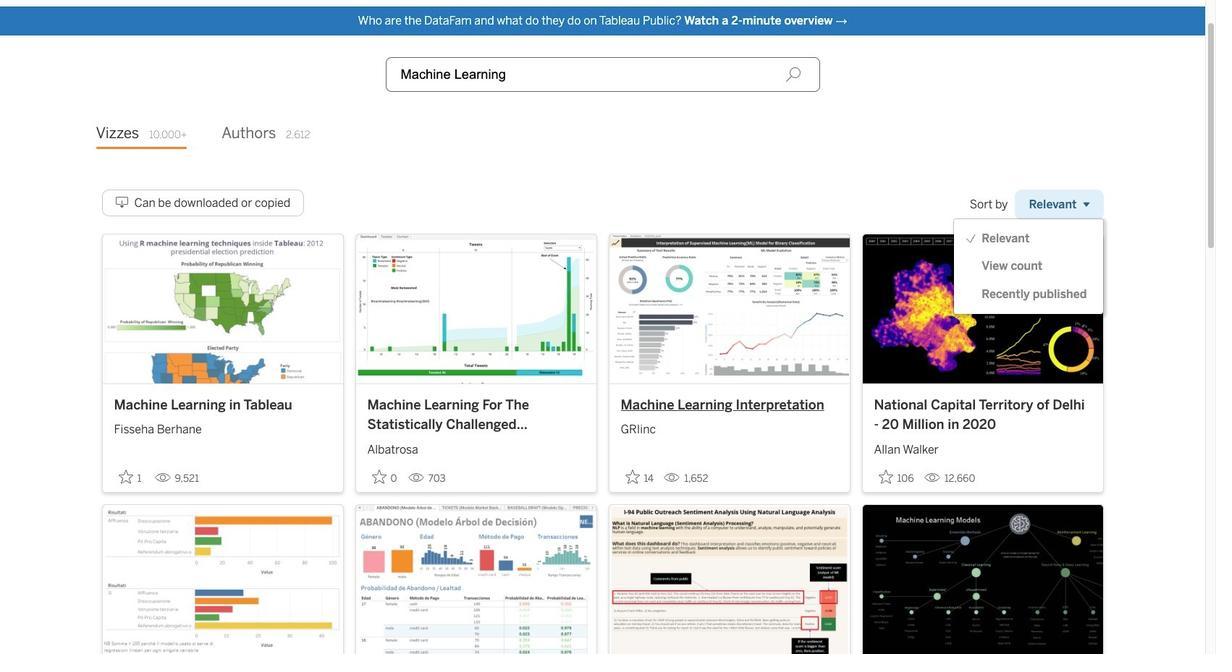 Task type: locate. For each thing, give the bounding box(es) containing it.
add favorite image
[[372, 470, 386, 484], [625, 470, 640, 484], [879, 470, 893, 484]]

Search input field
[[386, 57, 820, 92]]

add favorite image for 3rd add favorite button from right
[[372, 470, 386, 484]]

0 horizontal spatial add favorite image
[[372, 470, 386, 484]]

1 horizontal spatial add favorite image
[[625, 470, 640, 484]]

search image
[[785, 67, 801, 83]]

4 add favorite button from the left
[[875, 465, 919, 489]]

3 add favorite image from the left
[[879, 470, 893, 484]]

2 add favorite image from the left
[[625, 470, 640, 484]]

1 add favorite image from the left
[[372, 470, 386, 484]]

2 horizontal spatial add favorite image
[[879, 470, 893, 484]]

add favorite image for 3rd add favorite button from the left
[[625, 470, 640, 484]]

Add Favorite button
[[114, 465, 149, 489], [368, 465, 402, 489], [621, 465, 658, 489], [875, 465, 919, 489]]

workbook thumbnail image
[[102, 235, 343, 384], [356, 235, 596, 384], [609, 235, 850, 384], [863, 235, 1103, 384], [102, 505, 343, 654], [356, 505, 596, 654], [609, 505, 850, 654], [863, 505, 1103, 654]]

add favorite image for 4th add favorite button from left
[[879, 470, 893, 484]]



Task type: vqa. For each thing, say whether or not it's contained in the screenshot.
Disabled by author image
no



Task type: describe. For each thing, give the bounding box(es) containing it.
3 add favorite button from the left
[[621, 465, 658, 489]]

1 add favorite button from the left
[[114, 465, 149, 489]]

add favorite image
[[118, 470, 133, 484]]

2 add favorite button from the left
[[368, 465, 402, 489]]

list options menu
[[955, 225, 1103, 309]]



